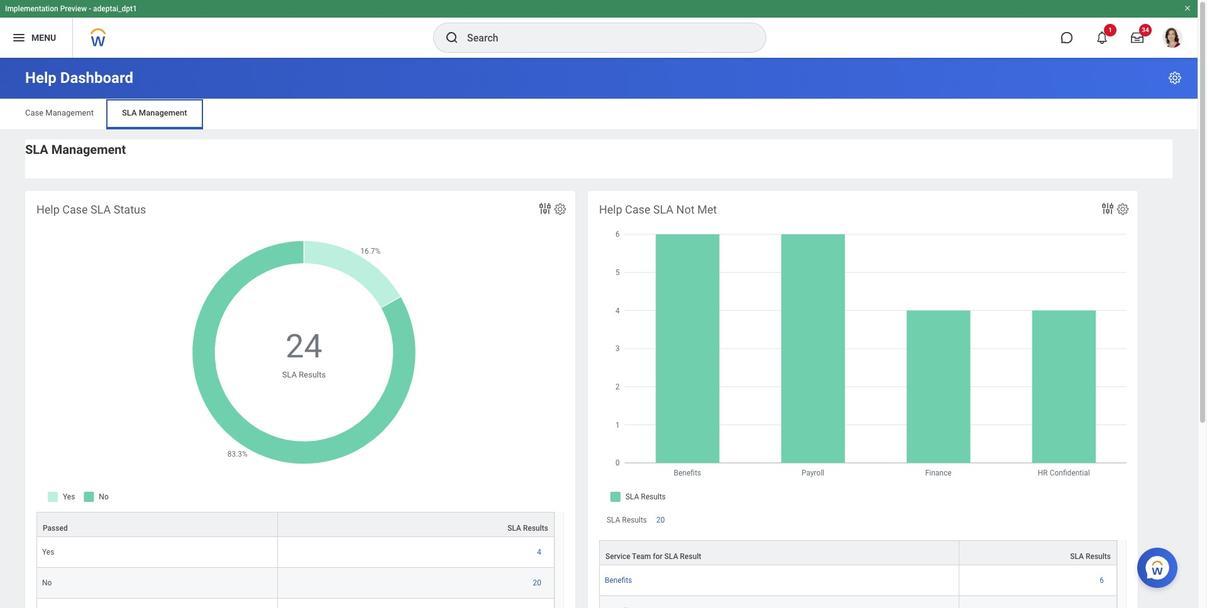 Task type: vqa. For each thing, say whether or not it's contained in the screenshot.
the Payroll Tax Location Mapping
no



Task type: describe. For each thing, give the bounding box(es) containing it.
justify image
[[11, 30, 26, 45]]

sla inside 'popup button'
[[665, 553, 678, 562]]

results inside '24 sla results'
[[299, 370, 326, 380]]

help case sla status element
[[25, 191, 575, 609]]

implementation preview -   adeptai_dpt1
[[5, 4, 137, 13]]

adeptai_dpt1
[[93, 4, 137, 13]]

results up 6
[[1086, 553, 1111, 562]]

configure help case sla not met image
[[1116, 202, 1130, 216]]

passed button
[[37, 513, 277, 537]]

service team for sla result
[[606, 553, 701, 562]]

case for help case sla status
[[62, 203, 88, 216]]

close environment banner image
[[1184, 4, 1192, 12]]

4
[[537, 548, 541, 557]]

help case sla not met
[[599, 203, 717, 216]]

service
[[606, 553, 631, 562]]

yes
[[42, 548, 54, 557]]

menu button
[[0, 18, 72, 58]]

sla results for help case sla status
[[508, 525, 548, 533]]

34 button
[[1124, 24, 1152, 52]]

service team for sla result button
[[600, 542, 959, 565]]

menu
[[31, 32, 56, 43]]

6
[[1100, 577, 1104, 586]]

case inside tab list
[[25, 108, 43, 118]]

row containing no
[[36, 569, 555, 599]]

preview
[[60, 4, 87, 13]]

34
[[1142, 26, 1149, 33]]

for
[[653, 553, 663, 562]]

results up 4
[[523, 525, 548, 533]]

help for help case sla not met
[[599, 203, 622, 216]]

status
[[114, 203, 146, 216]]

Search Workday  search field
[[467, 24, 740, 52]]

24
[[286, 328, 322, 366]]

sla inside tab list
[[122, 108, 137, 118]]

team
[[632, 553, 651, 562]]

1 horizontal spatial sla results
[[607, 516, 647, 525]]

menu banner
[[0, 0, 1198, 58]]

configure and view chart data image
[[1100, 201, 1116, 216]]

1
[[1109, 26, 1112, 33]]

benefits
[[605, 577, 632, 586]]

-
[[89, 4, 91, 13]]

row containing passed
[[36, 513, 555, 538]]

cell inside help case sla not met element
[[960, 597, 1117, 609]]

20 button for no
[[533, 579, 543, 589]]

profile logan mcneil image
[[1163, 28, 1183, 50]]



Task type: locate. For each thing, give the bounding box(es) containing it.
configure help case sla status image
[[553, 202, 567, 216]]

1 horizontal spatial case
[[62, 203, 88, 216]]

met
[[698, 203, 717, 216]]

sla results
[[607, 516, 647, 525], [508, 525, 548, 533], [1070, 553, 1111, 562]]

case for help case sla not met
[[625, 203, 651, 216]]

help for help dashboard
[[25, 69, 56, 87]]

configure this page image
[[1168, 70, 1183, 86]]

help for help case sla status
[[36, 203, 60, 216]]

inbox large image
[[1131, 31, 1144, 44]]

case management
[[25, 108, 94, 118]]

20 for sla results
[[657, 516, 665, 525]]

not
[[676, 203, 695, 216]]

20 down 4
[[533, 579, 541, 588]]

case left not
[[625, 203, 651, 216]]

implementation
[[5, 4, 58, 13]]

20 inside row
[[533, 579, 541, 588]]

case down help dashboard
[[25, 108, 43, 118]]

tab list containing case management
[[13, 99, 1185, 130]]

0 horizontal spatial 20 button
[[533, 579, 543, 589]]

help dashboard
[[25, 69, 133, 87]]

results up team
[[622, 516, 647, 525]]

management
[[45, 108, 94, 118], [139, 108, 187, 118], [51, 142, 126, 157]]

20
[[657, 516, 665, 525], [533, 579, 541, 588]]

no
[[42, 579, 52, 588]]

sla management
[[122, 108, 187, 118], [25, 142, 126, 157]]

help case sla not met element
[[588, 191, 1138, 609]]

20 up for
[[657, 516, 665, 525]]

2 horizontal spatial case
[[625, 203, 651, 216]]

0 vertical spatial 20 button
[[657, 516, 667, 526]]

sla inside '24 sla results'
[[282, 370, 297, 380]]

sla results inside help case sla status element
[[508, 525, 548, 533]]

0 horizontal spatial case
[[25, 108, 43, 118]]

tab list inside 24 main content
[[13, 99, 1185, 130]]

24 sla results
[[282, 328, 326, 380]]

notifications large image
[[1096, 31, 1109, 44]]

tab list
[[13, 99, 1185, 130]]

0 horizontal spatial 20
[[533, 579, 541, 588]]

benefits link
[[605, 574, 632, 586]]

0 vertical spatial sla results button
[[278, 513, 554, 537]]

sla results button for help case sla not met
[[960, 542, 1117, 565]]

sla results button for help case sla status
[[278, 513, 554, 537]]

20 button for sla results
[[657, 516, 667, 526]]

1 horizontal spatial 20 button
[[657, 516, 667, 526]]

0 vertical spatial sla management
[[122, 108, 187, 118]]

sla results button
[[278, 513, 554, 537], [960, 542, 1117, 565]]

sla management inside tab list
[[122, 108, 187, 118]]

20 for no
[[533, 579, 541, 588]]

dashboard
[[60, 69, 133, 87]]

result
[[680, 553, 701, 562]]

help case sla status
[[36, 203, 146, 216]]

configure and view chart data image
[[538, 201, 553, 216]]

passed
[[43, 525, 68, 533]]

20 inside help case sla not met element
[[657, 516, 665, 525]]

1 horizontal spatial 20
[[657, 516, 665, 525]]

results down 24 button
[[299, 370, 326, 380]]

1 button
[[1088, 24, 1117, 52]]

row containing benefits
[[599, 566, 1117, 597]]

row containing service team for sla result
[[599, 541, 1117, 566]]

20 button
[[657, 516, 667, 526], [533, 579, 543, 589]]

sla results up service
[[607, 516, 647, 525]]

sla results up 6
[[1070, 553, 1111, 562]]

help
[[25, 69, 56, 87], [36, 203, 60, 216], [599, 203, 622, 216]]

6 button
[[1100, 576, 1106, 586]]

1 vertical spatial sla management
[[25, 142, 126, 157]]

search image
[[445, 30, 460, 45]]

sla results for help case sla not met
[[1070, 553, 1111, 562]]

24 main content
[[0, 58, 1198, 609]]

1 horizontal spatial sla results button
[[960, 542, 1117, 565]]

1 vertical spatial sla results button
[[960, 542, 1117, 565]]

sla results up 4
[[508, 525, 548, 533]]

2 horizontal spatial sla results
[[1070, 553, 1111, 562]]

1 vertical spatial 20
[[533, 579, 541, 588]]

sla results button inside help case sla not met element
[[960, 542, 1117, 565]]

24 button
[[286, 325, 324, 369]]

row containing yes
[[36, 538, 555, 569]]

row
[[36, 513, 555, 538], [36, 538, 555, 569], [599, 541, 1117, 566], [599, 566, 1117, 597], [36, 569, 555, 599], [599, 597, 1117, 609], [36, 599, 555, 609]]

case left status
[[62, 203, 88, 216]]

cell
[[960, 597, 1117, 609], [36, 599, 278, 609], [278, 599, 555, 609]]

0 horizontal spatial sla results button
[[278, 513, 554, 537]]

0 vertical spatial 20
[[657, 516, 665, 525]]

1 vertical spatial 20 button
[[533, 579, 543, 589]]

case
[[25, 108, 43, 118], [62, 203, 88, 216], [625, 203, 651, 216]]

0 horizontal spatial sla results
[[508, 525, 548, 533]]

results
[[299, 370, 326, 380], [622, 516, 647, 525], [523, 525, 548, 533], [1086, 553, 1111, 562]]

20 button down 4
[[533, 579, 543, 589]]

4 button
[[537, 548, 543, 558]]

20 button up for
[[657, 516, 667, 526]]

sla
[[122, 108, 137, 118], [25, 142, 48, 157], [91, 203, 111, 216], [653, 203, 674, 216], [282, 370, 297, 380], [607, 516, 620, 525], [508, 525, 521, 533], [665, 553, 678, 562], [1070, 553, 1084, 562]]



